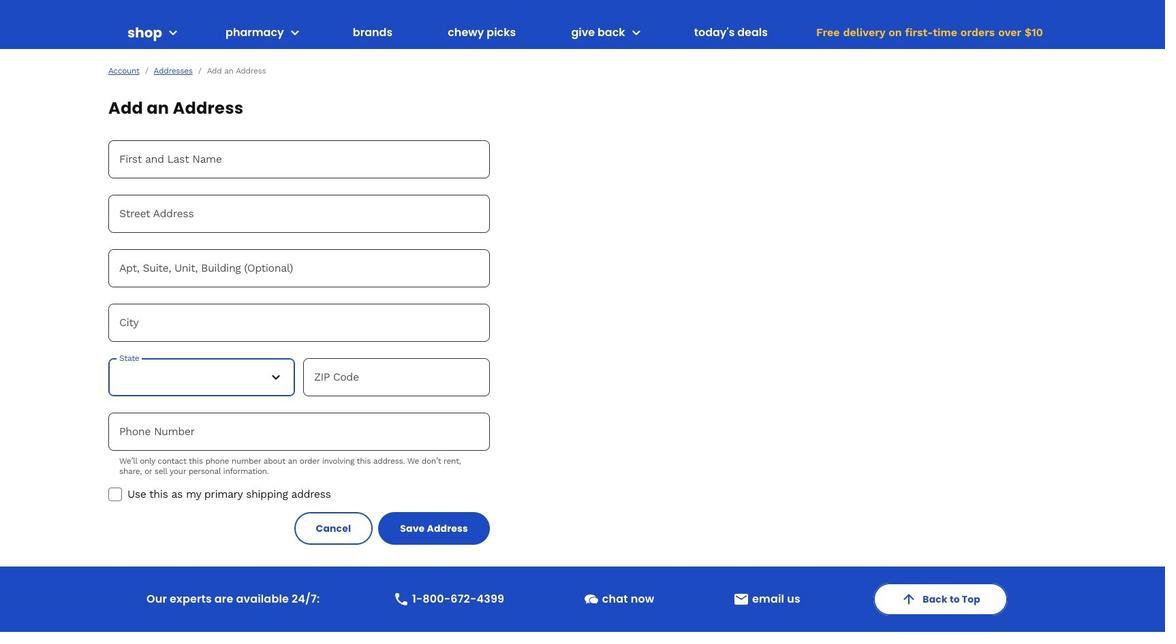 Task type: vqa. For each thing, say whether or not it's contained in the screenshot.
1st Menu icon from left
no



Task type: locate. For each thing, give the bounding box(es) containing it.
menu image
[[165, 25, 181, 41]]

None text field
[[108, 140, 490, 179], [108, 195, 490, 233], [108, 249, 490, 288], [108, 304, 490, 342], [108, 140, 490, 179], [108, 195, 490, 233], [108, 249, 490, 288], [108, 304, 490, 342]]

None text field
[[303, 358, 490, 397]]

None telephone field
[[108, 413, 490, 451]]

chewy support image
[[583, 592, 600, 608]]

site banner
[[0, 0, 1165, 49]]

pharmacy menu image
[[287, 25, 303, 41]]



Task type: describe. For each thing, give the bounding box(es) containing it.
give back menu image
[[628, 25, 644, 41]]



